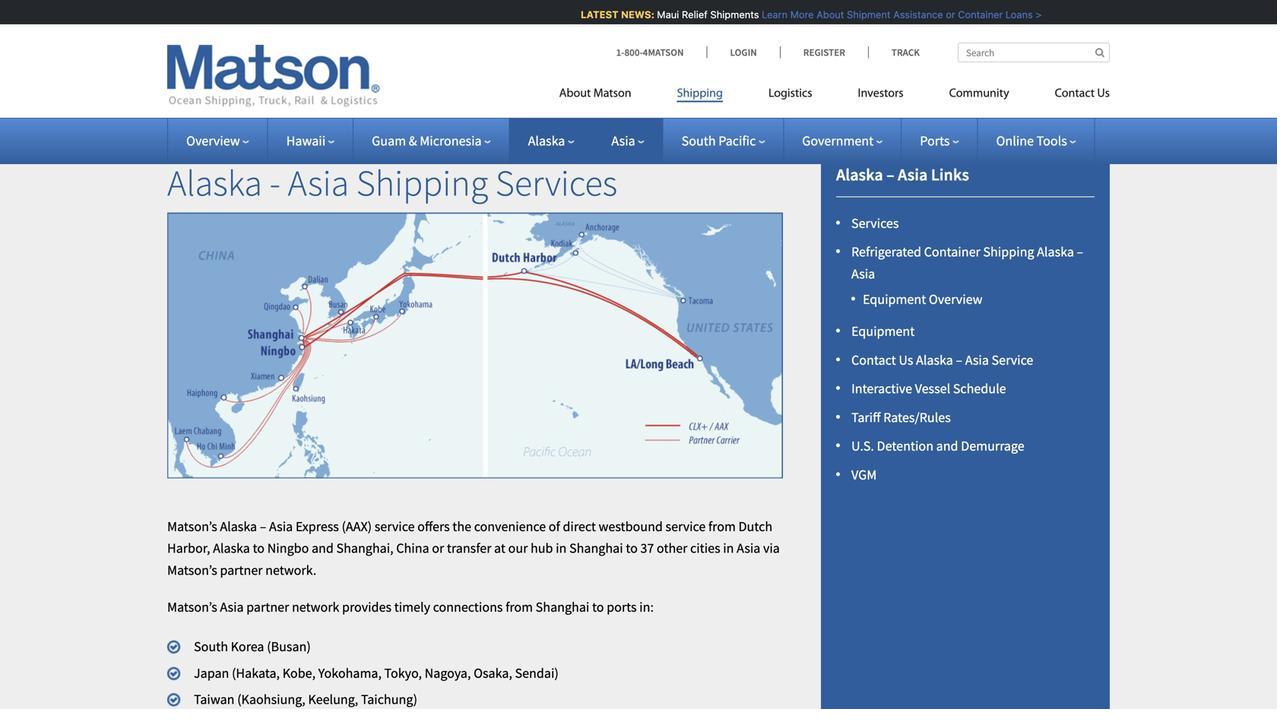 Task type: locate. For each thing, give the bounding box(es) containing it.
>
[[1032, 9, 1038, 20]]

and
[[937, 438, 959, 455], [312, 540, 334, 557]]

1 horizontal spatial south
[[682, 132, 716, 149]]

shipping link
[[654, 80, 746, 111]]

contact us
[[1055, 88, 1110, 100]]

1 horizontal spatial to
[[592, 599, 604, 616]]

to left 37
[[626, 540, 638, 557]]

contact up interactive
[[852, 352, 896, 369]]

about right "more"
[[813, 9, 840, 20]]

south left pacific
[[682, 132, 716, 149]]

1 vertical spatial us
[[899, 352, 914, 369]]

relief
[[678, 9, 704, 20]]

None search field
[[958, 43, 1110, 62]]

services inside alaska – asia links section
[[852, 215, 899, 232]]

1 vertical spatial container
[[924, 243, 981, 261]]

services up refrigerated
[[852, 215, 899, 232]]

asia down refrigerated
[[852, 265, 875, 282]]

or right assistance
[[942, 9, 952, 20]]

logistics link
[[746, 80, 835, 111]]

from
[[709, 518, 736, 535], [506, 599, 533, 616]]

1 horizontal spatial shipping
[[677, 88, 723, 100]]

asia link
[[612, 132, 645, 149]]

express
[[296, 518, 339, 535]]

matson's for matson's alaska – asia express (aax) service offers the convenience of direct westbound service from dutch harbor, alaska to ningbo and shanghai, china or transfer at our hub in shanghai to 37 other cities in asia via matson's partner network.
[[167, 518, 217, 535]]

– inside refrigerated container shipping alaska – asia
[[1077, 243, 1084, 261]]

partner
[[220, 562, 263, 579], [247, 599, 289, 616]]

0 horizontal spatial from
[[506, 599, 533, 616]]

1 vertical spatial overview
[[929, 291, 983, 308]]

in:
[[640, 599, 654, 616]]

overview inside alaska – asia links section
[[929, 291, 983, 308]]

0 vertical spatial and
[[937, 438, 959, 455]]

refrigerated container shipping alaska – asia link
[[852, 243, 1084, 282]]

2 horizontal spatial shipping
[[984, 243, 1035, 261]]

1 horizontal spatial services
[[852, 215, 899, 232]]

1 vertical spatial and
[[312, 540, 334, 557]]

to left ningbo
[[253, 540, 265, 557]]

community
[[950, 88, 1010, 100]]

to
[[253, 540, 265, 557], [626, 540, 638, 557], [592, 599, 604, 616]]

contact us alaska – asia service
[[852, 352, 1034, 369]]

3 matson's from the top
[[167, 599, 217, 616]]

asia
[[612, 132, 635, 149], [288, 160, 349, 206], [898, 164, 928, 185], [852, 265, 875, 282], [966, 352, 989, 369], [269, 518, 293, 535], [737, 540, 761, 557], [220, 599, 244, 616]]

contact for contact us alaska – asia service
[[852, 352, 896, 369]]

services down alaska link
[[496, 160, 618, 206]]

0 vertical spatial shanghai
[[570, 540, 623, 557]]

in right cities
[[723, 540, 734, 557]]

0 vertical spatial us
[[1098, 88, 1110, 100]]

or down offers
[[432, 540, 444, 557]]

alaska – asia links
[[836, 164, 969, 185]]

overview
[[186, 132, 240, 149], [929, 291, 983, 308]]

asia left via on the right bottom of the page
[[737, 540, 761, 557]]

1 horizontal spatial and
[[937, 438, 959, 455]]

online tools link
[[997, 132, 1077, 149]]

loans
[[1002, 9, 1029, 20]]

1 vertical spatial matson's
[[167, 562, 217, 579]]

u.s. detention and demurrage
[[852, 438, 1025, 455]]

us
[[1098, 88, 1110, 100], [899, 352, 914, 369]]

overview link
[[186, 132, 249, 149]]

0 vertical spatial partner
[[220, 562, 263, 579]]

search image
[[1096, 48, 1105, 57]]

asia down about matson link
[[612, 132, 635, 149]]

hub
[[531, 540, 553, 557]]

us down search icon
[[1098, 88, 1110, 100]]

keelung,
[[308, 691, 358, 708]]

shipment
[[843, 9, 887, 20]]

0 vertical spatial equipment
[[863, 291, 926, 308]]

partner left network.
[[220, 562, 263, 579]]

0 vertical spatial matson's
[[167, 518, 217, 535]]

equipment link
[[852, 323, 915, 340]]

demurrage
[[961, 438, 1025, 455]]

1 vertical spatial contact
[[852, 352, 896, 369]]

0 vertical spatial overview
[[186, 132, 240, 149]]

(kaohsiung,
[[237, 691, 306, 708]]

south up japan
[[194, 638, 228, 655]]

matson's for matson's asia partner network provides timely connections from shanghai to ports in:
[[167, 599, 217, 616]]

1 horizontal spatial overview
[[929, 291, 983, 308]]

contact inside "top menu" navigation
[[1055, 88, 1095, 100]]

service up china
[[375, 518, 415, 535]]

shanghai
[[570, 540, 623, 557], [536, 599, 590, 616]]

alaska - asia shipping services
[[167, 160, 618, 206]]

4matson
[[643, 46, 684, 59]]

blue matson logo with ocean, shipping, truck, rail and logistics written beneath it. image
[[167, 45, 380, 107]]

and down the rates/rules on the right bottom of the page
[[937, 438, 959, 455]]

service up other
[[666, 518, 706, 535]]

shanghai,
[[336, 540, 394, 557]]

asia up ningbo
[[269, 518, 293, 535]]

us for contact us
[[1098, 88, 1110, 100]]

shanghai left the ports
[[536, 599, 590, 616]]

guam
[[372, 132, 406, 149]]

community link
[[927, 80, 1032, 111]]

0 horizontal spatial us
[[899, 352, 914, 369]]

0 horizontal spatial about
[[559, 88, 591, 100]]

1 vertical spatial or
[[432, 540, 444, 557]]

from inside matson's alaska – asia express (aax) service offers the convenience of direct westbound service from dutch harbor, alaska to ningbo and shanghai, china or transfer at our hub in shanghai to 37 other cities in asia via matson's partner network.
[[709, 518, 736, 535]]

contact for contact us
[[1055, 88, 1095, 100]]

1 horizontal spatial us
[[1098, 88, 1110, 100]]

1-
[[616, 46, 625, 59]]

1 vertical spatial south
[[194, 638, 228, 655]]

or
[[942, 9, 952, 20], [432, 540, 444, 557]]

shanghai image
[[219, 246, 390, 417]]

register
[[804, 46, 846, 59]]

asia inside refrigerated container shipping alaska – asia
[[852, 265, 875, 282]]

0 vertical spatial contact
[[1055, 88, 1095, 100]]

0 horizontal spatial in
[[556, 540, 567, 557]]

matson's alaska – asia express (aax) service offers the convenience of direct westbound service from dutch harbor, alaska to ningbo and shanghai, china or transfer at our hub in shanghai to 37 other cities in asia via matson's partner network.
[[167, 518, 780, 579]]

news:
[[617, 9, 651, 20]]

1 horizontal spatial or
[[942, 9, 952, 20]]

0 horizontal spatial and
[[312, 540, 334, 557]]

dutch
[[739, 518, 773, 535]]

to left the ports
[[592, 599, 604, 616]]

shanghai inside matson's alaska – asia express (aax) service offers the convenience of direct westbound service from dutch harbor, alaska to ningbo and shanghai, china or transfer at our hub in shanghai to 37 other cities in asia via matson's partner network.
[[570, 540, 623, 557]]

0 horizontal spatial service
[[375, 518, 415, 535]]

1 vertical spatial shipping
[[356, 160, 488, 206]]

1 vertical spatial shanghai
[[536, 599, 590, 616]]

contact up tools
[[1055, 88, 1095, 100]]

convenience
[[474, 518, 546, 535]]

pacific
[[719, 132, 756, 149]]

ningbo image
[[219, 259, 390, 430]]

top menu navigation
[[559, 80, 1110, 111]]

investors
[[858, 88, 904, 100]]

and down express
[[312, 540, 334, 557]]

1 matson's from the top
[[167, 518, 217, 535]]

in right hub
[[556, 540, 567, 557]]

south pacific link
[[682, 132, 765, 149]]

shipping inside "top menu" navigation
[[677, 88, 723, 100]]

1 horizontal spatial about
[[813, 9, 840, 20]]

us inside alaska – asia links section
[[899, 352, 914, 369]]

service
[[375, 518, 415, 535], [666, 518, 706, 535]]

from up cities
[[709, 518, 736, 535]]

equipment for equipment link
[[852, 323, 915, 340]]

equipment up equipment link
[[863, 291, 926, 308]]

and inside alaska – asia links section
[[937, 438, 959, 455]]

1 horizontal spatial from
[[709, 518, 736, 535]]

0 vertical spatial shipping
[[677, 88, 723, 100]]

shipping
[[677, 88, 723, 100], [356, 160, 488, 206], [984, 243, 1035, 261]]

tariff
[[852, 409, 881, 426]]

timely
[[394, 599, 430, 616]]

equipment overview
[[863, 291, 983, 308]]

online tools
[[997, 132, 1067, 149]]

(aax)
[[342, 518, 372, 535]]

0 vertical spatial or
[[942, 9, 952, 20]]

1 horizontal spatial contact
[[1055, 88, 1095, 100]]

partner up south korea (busan)
[[247, 599, 289, 616]]

0 vertical spatial from
[[709, 518, 736, 535]]

micronesia
[[420, 132, 482, 149]]

about
[[813, 9, 840, 20], [559, 88, 591, 100]]

u.s.
[[852, 438, 874, 455]]

1 service from the left
[[375, 518, 415, 535]]

2 vertical spatial shipping
[[984, 243, 1035, 261]]

alaska inside refrigerated container shipping alaska – asia
[[1037, 243, 1074, 261]]

1 horizontal spatial service
[[666, 518, 706, 535]]

provides
[[342, 599, 392, 616]]

contact inside alaska – asia links section
[[852, 352, 896, 369]]

of
[[549, 518, 560, 535]]

-
[[270, 160, 281, 206]]

1 vertical spatial services
[[852, 215, 899, 232]]

detention
[[877, 438, 934, 455]]

services
[[496, 160, 618, 206], [852, 215, 899, 232]]

learn
[[758, 9, 784, 20]]

1 vertical spatial from
[[506, 599, 533, 616]]

asia up schedule
[[966, 352, 989, 369]]

(hakata,
[[232, 665, 280, 682]]

&
[[409, 132, 417, 149]]

taiwan
[[194, 691, 235, 708]]

1 horizontal spatial in
[[723, 540, 734, 557]]

us up interactive vessel schedule
[[899, 352, 914, 369]]

0 horizontal spatial south
[[194, 638, 228, 655]]

container up the equipment overview
[[924, 243, 981, 261]]

2 vertical spatial matson's
[[167, 599, 217, 616]]

shanghai down 'direct'
[[570, 540, 623, 557]]

from right the "connections"
[[506, 599, 533, 616]]

in
[[556, 540, 567, 557], [723, 540, 734, 557]]

equipment down the equipment overview
[[852, 323, 915, 340]]

1 vertical spatial about
[[559, 88, 591, 100]]

maui
[[653, 9, 675, 20]]

0 horizontal spatial or
[[432, 540, 444, 557]]

0 vertical spatial south
[[682, 132, 716, 149]]

about left matson
[[559, 88, 591, 100]]

1-800-4matson
[[616, 46, 684, 59]]

container left the loans
[[954, 9, 999, 20]]

0 horizontal spatial contact
[[852, 352, 896, 369]]

us inside "contact us" link
[[1098, 88, 1110, 100]]

about matson link
[[559, 80, 654, 111]]

interactive vessel schedule link
[[852, 380, 1007, 397]]

1 vertical spatial equipment
[[852, 323, 915, 340]]

investors link
[[835, 80, 927, 111]]

about inside "top menu" navigation
[[559, 88, 591, 100]]

0 horizontal spatial services
[[496, 160, 618, 206]]



Task type: vqa. For each thing, say whether or not it's contained in the screenshot.
Logistics's the overview
no



Task type: describe. For each thing, give the bounding box(es) containing it.
network.
[[265, 562, 317, 579]]

services link
[[852, 215, 899, 232]]

asia down hawaii "link"
[[288, 160, 349, 206]]

2 matson's from the top
[[167, 562, 217, 579]]

matson's asia partner network provides timely connections from shanghai to ports in:
[[167, 599, 654, 616]]

yokohama,
[[318, 665, 382, 682]]

800-
[[625, 46, 643, 59]]

2 horizontal spatial to
[[626, 540, 638, 557]]

Search search field
[[958, 43, 1110, 62]]

hawaii
[[286, 132, 326, 149]]

latest news: maui relief shipments learn more about shipment assistance or container loans >
[[577, 9, 1038, 20]]

guam & micronesia
[[372, 132, 482, 149]]

asia left links
[[898, 164, 928, 185]]

0 vertical spatial container
[[954, 9, 999, 20]]

vgm link
[[852, 466, 877, 484]]

direct
[[563, 518, 596, 535]]

interactive
[[852, 380, 913, 397]]

vgm
[[852, 466, 877, 484]]

and inside matson's alaska – asia express (aax) service offers the convenience of direct westbound service from dutch harbor, alaska to ningbo and shanghai, china or transfer at our hub in shanghai to 37 other cities in asia via matson's partner network.
[[312, 540, 334, 557]]

1-800-4matson link
[[616, 46, 707, 59]]

other
[[657, 540, 688, 557]]

government link
[[803, 132, 883, 149]]

refrigerated
[[852, 243, 922, 261]]

network
[[292, 599, 339, 616]]

alaska services image
[[167, 213, 783, 479]]

osaka,
[[474, 665, 512, 682]]

0 vertical spatial services
[[496, 160, 618, 206]]

learn more about shipment assistance or container loans > link
[[758, 9, 1038, 20]]

equipment for equipment overview
[[863, 291, 926, 308]]

assistance
[[890, 9, 939, 20]]

0 horizontal spatial shipping
[[356, 160, 488, 206]]

logistics
[[769, 88, 813, 100]]

login link
[[707, 46, 780, 59]]

more
[[787, 9, 810, 20]]

shipping inside refrigerated container shipping alaska – asia
[[984, 243, 1035, 261]]

kobe,
[[283, 665, 316, 682]]

ports link
[[920, 132, 959, 149]]

schedule
[[953, 380, 1007, 397]]

0 horizontal spatial overview
[[186, 132, 240, 149]]

japan
[[194, 665, 229, 682]]

us for contact us alaska – asia service
[[899, 352, 914, 369]]

offers
[[418, 518, 450, 535]]

about matson
[[559, 88, 632, 100]]

korea
[[231, 638, 264, 655]]

or inside matson's alaska – asia express (aax) service offers the convenience of direct westbound service from dutch harbor, alaska to ningbo and shanghai, china or transfer at our hub in shanghai to 37 other cities in asia via matson's partner network.
[[432, 540, 444, 557]]

ports
[[607, 599, 637, 616]]

the
[[453, 518, 472, 535]]

south korea (busan)
[[194, 638, 311, 655]]

0 horizontal spatial to
[[253, 540, 265, 557]]

– inside matson's alaska – asia express (aax) service offers the convenience of direct westbound service from dutch harbor, alaska to ningbo and shanghai, china or transfer at our hub in shanghai to 37 other cities in asia via matson's partner network.
[[260, 518, 266, 535]]

taichung)
[[361, 691, 418, 708]]

service
[[992, 352, 1034, 369]]

long beach image
[[625, 269, 796, 440]]

interactive vessel schedule
[[852, 380, 1007, 397]]

online
[[997, 132, 1034, 149]]

rates/rules
[[884, 409, 951, 426]]

japan (hakata, kobe, yokohama, tokyo, nagoya, osaka, sendai)
[[194, 665, 559, 682]]

south for south pacific
[[682, 132, 716, 149]]

matson ship at dutch harbor image
[[0, 0, 1278, 127]]

37
[[641, 540, 654, 557]]

hawaii link
[[286, 132, 335, 149]]

matson
[[594, 88, 632, 100]]

connections
[[433, 599, 503, 616]]

nagoya,
[[425, 665, 471, 682]]

south for south korea (busan)
[[194, 638, 228, 655]]

government
[[803, 132, 874, 149]]

latest
[[577, 9, 615, 20]]

dutch harbor image
[[447, 179, 618, 351]]

login
[[730, 46, 757, 59]]

track link
[[868, 46, 920, 59]]

asia up korea
[[220, 599, 244, 616]]

alaska – asia links section
[[802, 127, 1129, 710]]

register link
[[780, 46, 868, 59]]

taiwan (kaohsiung, keelung, taichung)
[[194, 691, 418, 708]]

container inside refrigerated container shipping alaska – asia
[[924, 243, 981, 261]]

tariff rates/rules
[[852, 409, 951, 426]]

1 vertical spatial partner
[[247, 599, 289, 616]]

cities
[[691, 540, 721, 557]]

at
[[494, 540, 506, 557]]

partner inside matson's alaska – asia express (aax) service offers the convenience of direct westbound service from dutch harbor, alaska to ningbo and shanghai, china or transfer at our hub in shanghai to 37 other cities in asia via matson's partner network.
[[220, 562, 263, 579]]

shipments
[[707, 9, 755, 20]]

south pacific
[[682, 132, 756, 149]]

2 service from the left
[[666, 518, 706, 535]]

transfer
[[447, 540, 492, 557]]

vessel
[[915, 380, 951, 397]]

links
[[931, 164, 969, 185]]

tariff rates/rules link
[[852, 409, 951, 426]]

via
[[763, 540, 780, 557]]

track
[[892, 46, 920, 59]]

alaska link
[[528, 132, 574, 149]]

1 in from the left
[[556, 540, 567, 557]]

contact us alaska – asia service link
[[852, 352, 1034, 369]]

equipment overview link
[[863, 291, 983, 308]]

(busan)
[[267, 638, 311, 655]]

contact us link
[[1032, 80, 1110, 111]]

2 in from the left
[[723, 540, 734, 557]]

0 vertical spatial about
[[813, 9, 840, 20]]



